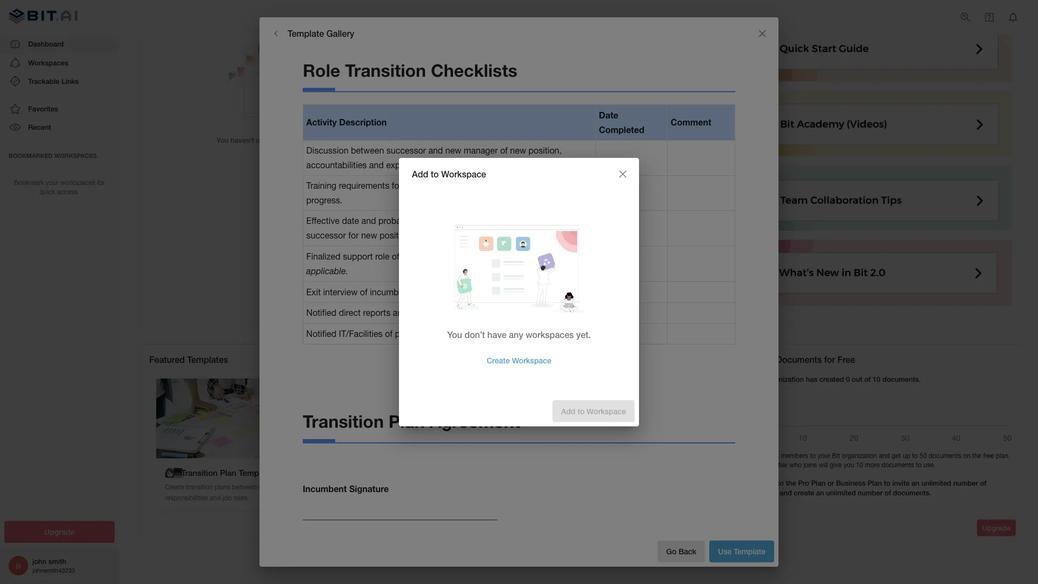 Task type: locate. For each thing, give the bounding box(es) containing it.
1 vertical spatial your
[[818, 452, 831, 460]]

of
[[500, 146, 508, 156], [392, 252, 400, 262], [493, 252, 501, 262], [360, 287, 368, 297], [429, 308, 437, 318], [385, 329, 393, 339], [865, 375, 871, 383], [981, 479, 987, 488], [885, 489, 892, 497]]

1 horizontal spatial period
[[541, 252, 566, 262]]

2 horizontal spatial you
[[528, 135, 540, 143]]

to right add
[[431, 169, 439, 179]]

upon
[[538, 216, 558, 226]]

pro
[[798, 479, 810, 488]]

0 horizontal spatial -
[[505, 287, 509, 297]]

1 horizontal spatial number
[[954, 479, 979, 488]]

finalized
[[307, 252, 341, 262]]

2 notified from the top
[[307, 329, 337, 339]]

get 50 documents for free
[[748, 355, 856, 365]]

don't up position,
[[542, 135, 558, 143]]

workspace up discussed
[[441, 169, 486, 179]]

will
[[819, 461, 828, 469]]

👩🏻💻transition plan template image
[[156, 379, 334, 459]]

an right invite
[[912, 479, 920, 488]]

signature
[[349, 484, 389, 495]]

gallery
[[327, 28, 354, 39]]

documents down "get"
[[882, 461, 915, 469]]

description
[[339, 117, 387, 128]]

the right on
[[973, 452, 982, 460]]

agreed
[[509, 216, 536, 226]]

1 vertical spatial members
[[748, 489, 778, 497]]

accountabilities
[[307, 160, 367, 170]]

0 horizontal spatial any
[[283, 136, 294, 145]]

1 vertical spatial transition
[[186, 483, 213, 491]]

team down customer
[[366, 494, 380, 502]]

unlimited
[[922, 479, 952, 488], [827, 489, 856, 497]]

location
[[429, 329, 460, 339]]

and inside 'create customer survey project documents that allow your team to collaborate and monitor results.'
[[424, 494, 435, 502]]

free
[[984, 452, 995, 460]]

1 vertical spatial successor
[[307, 230, 346, 240]]

any right access
[[509, 330, 523, 340]]

notified left it/facilities in the bottom left of the page
[[307, 329, 337, 339]]

you up position,
[[528, 135, 540, 143]]

1 horizontal spatial yet.
[[577, 330, 591, 340]]

upgrade for leftmost upgrade button
[[44, 528, 75, 537]]

0 vertical spatial notified
[[307, 308, 337, 318]]

incumbent inside exit interview of incumbent scheduled / conducted - if applicable
[[370, 287, 411, 297]]

1 vertical spatial if
[[511, 287, 515, 297]]

-
[[568, 252, 572, 262], [505, 287, 509, 297]]

successor up expectations.
[[387, 146, 426, 156]]

1 horizontal spatial upgrade
[[748, 479, 776, 488]]

transition
[[345, 60, 426, 81], [303, 411, 384, 432]]

plans
[[215, 483, 230, 491]]

0 horizontal spatial your
[[46, 179, 58, 186]]

transition plan agreement
[[303, 411, 521, 432]]

0 horizontal spatial template
[[239, 468, 273, 478]]

50
[[764, 355, 774, 365], [920, 452, 927, 460]]

workspace down changes.
[[512, 356, 552, 365]]

0 vertical spatial have
[[560, 135, 576, 143]]

1 vertical spatial number
[[858, 489, 883, 497]]

1 horizontal spatial if
[[574, 251, 579, 262]]

the
[[973, 452, 982, 460], [786, 479, 797, 488]]

and left job at the bottom left
[[210, 494, 221, 502]]

create transition plans between changing responsibilities and job roles.
[[165, 483, 286, 502]]

don't down change.
[[465, 330, 485, 340]]

create left customer
[[351, 483, 370, 491]]

0 horizontal spatial yet.
[[335, 136, 347, 145]]

team up member
[[765, 452, 780, 460]]

- inside exit interview of incumbent scheduled / conducted - if applicable
[[505, 287, 509, 297]]

1 horizontal spatial don't
[[542, 135, 558, 143]]

1 vertical spatial period
[[541, 252, 566, 262]]

new left position,
[[510, 146, 526, 156]]

0 vertical spatial successor
[[387, 146, 426, 156]]

1 horizontal spatial create
[[351, 483, 370, 491]]

1 vertical spatial template
[[239, 468, 273, 478]]

period
[[418, 216, 443, 226], [541, 252, 566, 262]]

plan
[[389, 411, 425, 432], [220, 468, 237, 478], [812, 479, 826, 488], [868, 479, 882, 488]]

new up support
[[361, 230, 377, 240]]

0 horizontal spatial members
[[748, 489, 778, 497]]

1 vertical spatial unlimited
[[827, 489, 856, 497]]

of inside exit interview of incumbent scheduled / conducted - if applicable
[[360, 287, 368, 297]]

0 horizontal spatial between
[[232, 483, 257, 491]]

0 vertical spatial workspaces
[[60, 179, 95, 186]]

create inside create transition plans between changing responsibilities and job roles.
[[165, 483, 184, 491]]

create inside 'create customer survey project documents that allow your team to collaborate and monitor results.'
[[351, 483, 370, 491]]

go back
[[667, 547, 697, 556]]

member
[[764, 461, 788, 469]]

have for workspaces
[[488, 330, 507, 340]]

to
[[431, 169, 439, 179], [810, 452, 816, 460], [913, 452, 918, 460], [916, 461, 922, 469], [778, 479, 784, 488], [884, 479, 891, 488], [382, 494, 388, 502]]

bookmarked workspaces
[[9, 152, 97, 159]]

of right "staff"
[[429, 308, 437, 318]]

and left "get"
[[880, 452, 890, 460]]

2 horizontal spatial your
[[818, 452, 831, 460]]

an
[[912, 479, 920, 488], [817, 489, 825, 497]]

create inside "link"
[[487, 356, 510, 365]]

organization
[[764, 375, 804, 383], [842, 452, 878, 460]]

more
[[865, 461, 880, 469]]

yet. for you haven't opened any documents yet.
[[335, 136, 347, 145]]

comment
[[671, 117, 712, 128]]

template
[[288, 28, 324, 39], [239, 468, 273, 478], [734, 547, 766, 556]]

period down training requirements for new position discussed and executed or in progress.
[[418, 216, 443, 226]]

workspaces
[[28, 58, 68, 67]]

don't inside dialog
[[465, 330, 485, 340]]

your inside invite team members to your bit organization and get up to 50 documents on the free plan. each member who joins will give you 10 more documents to use.
[[818, 452, 831, 460]]

workspaces up access.
[[60, 179, 95, 186]]

or left in on the right top of the page
[[553, 181, 561, 191]]

organization up you
[[842, 452, 878, 460]]

between down description
[[351, 146, 384, 156]]

you left access
[[447, 330, 462, 340]]

give
[[830, 461, 842, 469]]

0 vertical spatial or
[[553, 181, 561, 191]]

1 horizontal spatial upgrade button
[[978, 520, 1017, 537]]

create up responsibilities at the bottom left
[[165, 483, 184, 491]]

members up "who"
[[781, 452, 809, 460]]

0 vertical spatial workspace
[[441, 169, 486, 179]]

1 horizontal spatial successor
[[387, 146, 426, 156]]

2 horizontal spatial upgrade
[[983, 524, 1011, 532]]

1 vertical spatial or
[[828, 479, 835, 488]]

create
[[487, 356, 510, 365], [165, 483, 184, 491], [351, 483, 370, 491]]

and down project
[[424, 494, 435, 502]]

1 horizontal spatial -
[[568, 252, 572, 262]]

create customer survey project documents that allow your team to collaborate and monitor results. button
[[342, 379, 520, 511]]

2 horizontal spatial template
[[734, 547, 766, 556]]

plan inside dialog
[[389, 411, 425, 432]]

of right interview
[[360, 287, 368, 297]]

john
[[32, 557, 46, 566]]

template left "gallery"
[[288, 28, 324, 39]]

bit
[[833, 452, 841, 460]]

any for activities
[[578, 135, 589, 143]]

your up will
[[818, 452, 831, 460]]

unlimited down the use.
[[922, 479, 952, 488]]

0 vertical spatial organization
[[764, 375, 804, 383]]

to left the use.
[[916, 461, 922, 469]]

notified direct reports and staff of position change.
[[307, 308, 503, 318]]

and up requirements
[[369, 160, 384, 170]]

1 horizontal spatial you
[[447, 330, 462, 340]]

yet. for you don't have any activities yet.
[[622, 135, 634, 143]]

and left executed
[[498, 181, 513, 191]]

1 horizontal spatial workspace
[[512, 356, 552, 365]]

workspaces up create workspace
[[526, 330, 574, 340]]

the left pro
[[786, 479, 797, 488]]

documents. down invite
[[893, 489, 932, 497]]

transition down agreed
[[503, 252, 539, 262]]

to right the 'up'
[[913, 452, 918, 460]]

expectations.
[[386, 160, 438, 170]]

incumbent left over
[[402, 252, 443, 262]]

you for you haven't opened any documents yet.
[[217, 136, 229, 145]]

10 inside invite team members to your bit organization and get up to 50 documents on the free plan. each member who joins will give you 10 more documents to use.
[[856, 461, 864, 469]]

scheduled
[[413, 287, 454, 297]]

1 horizontal spatial organization
[[842, 452, 878, 460]]

completed
[[599, 125, 645, 135]]

1 horizontal spatial workspaces
[[526, 330, 574, 340]]

position inside training requirements for new position discussed and executed or in progress.
[[423, 181, 454, 191]]

2 horizontal spatial create
[[487, 356, 510, 365]]

to down customer
[[382, 494, 388, 502]]

1 horizontal spatial your
[[351, 494, 364, 502]]

1 vertical spatial organization
[[842, 452, 878, 460]]

position down add to workspace at the left of page
[[423, 181, 454, 191]]

have down change.
[[488, 330, 507, 340]]

1 horizontal spatial between
[[351, 146, 384, 156]]

workspaces button
[[0, 53, 119, 72]]

of right manager
[[500, 146, 508, 156]]

1 vertical spatial workspaces
[[526, 330, 574, 340]]

0 vertical spatial don't
[[542, 135, 558, 143]]

transition
[[503, 252, 539, 262], [186, 483, 213, 491]]

don't
[[542, 135, 558, 143], [465, 330, 485, 340]]

0 horizontal spatial 50
[[764, 355, 774, 365]]

have up position,
[[560, 135, 576, 143]]

1 horizontal spatial transition
[[503, 252, 539, 262]]

0 vertical spatial if
[[574, 251, 579, 262]]

notified down the exit
[[307, 308, 337, 318]]

new
[[446, 146, 462, 156], [510, 146, 526, 156], [405, 181, 421, 191], [361, 230, 377, 240]]

1 vertical spatial an
[[817, 489, 825, 497]]

0 horizontal spatial the
[[786, 479, 797, 488]]

access.
[[57, 188, 79, 195]]

or
[[553, 181, 561, 191], [828, 479, 835, 488]]

and left agreed
[[492, 216, 506, 226]]

that
[[478, 483, 490, 491]]

1 horizontal spatial template
[[288, 28, 324, 39]]

new inside effective date and probation period established and agreed upon by successor for new position.
[[361, 230, 377, 240]]

dialog
[[260, 17, 779, 567], [399, 158, 639, 426]]

0 vertical spatial your
[[46, 179, 58, 186]]

for
[[97, 179, 105, 186], [392, 181, 402, 191], [348, 230, 359, 240], [825, 355, 836, 365]]

incumbent up reports on the left of the page
[[370, 287, 411, 297]]

number down business
[[858, 489, 883, 497]]

documents. right out
[[883, 375, 921, 383]]

any right opened
[[283, 136, 294, 145]]

members inside upgrade to the pro plan or business plan to invite an unlimited number of members and create an unlimited number of documents.
[[748, 489, 778, 497]]

1 horizontal spatial any
[[509, 330, 523, 340]]

notified for notified it/facilities of pending location and access changes.
[[307, 329, 337, 339]]

1 horizontal spatial unlimited
[[922, 479, 952, 488]]

1 horizontal spatial team
[[765, 452, 780, 460]]

an right create
[[817, 489, 825, 497]]

50 right the get at the bottom of the page
[[764, 355, 774, 365]]

unlimited down business
[[827, 489, 856, 497]]

10
[[873, 375, 881, 383], [856, 461, 864, 469]]

invite team members to your bit organization and get up to 50 documents on the free plan. each member who joins will give you 10 more documents to use.
[[748, 452, 1011, 469]]

0 horizontal spatial transition
[[186, 483, 213, 491]]

1 vertical spatial team
[[366, 494, 380, 502]]

0 horizontal spatial you
[[217, 136, 229, 145]]

0 vertical spatial 10
[[873, 375, 881, 383]]

monitor
[[437, 494, 459, 502]]

1 vertical spatial 10
[[856, 461, 864, 469]]

create down access
[[487, 356, 510, 365]]

yet.
[[622, 135, 634, 143], [335, 136, 347, 145], [577, 330, 591, 340]]

template gallery
[[288, 28, 354, 39]]

1 horizontal spatial members
[[781, 452, 809, 460]]

0 horizontal spatial unlimited
[[827, 489, 856, 497]]

dialog containing add to workspace
[[399, 158, 639, 426]]

50 up the use.
[[920, 452, 927, 460]]

template inside button
[[734, 547, 766, 556]]

your up quick
[[46, 179, 58, 186]]

period down upon on the top of page
[[541, 252, 566, 262]]

workspace
[[441, 169, 486, 179], [512, 356, 552, 365]]

create for create transition plans between changing responsibilities and job roles.
[[165, 483, 184, 491]]

or inside upgrade to the pro plan or business plan to invite an unlimited number of members and create an unlimited number of documents.
[[828, 479, 835, 488]]

period inside effective date and probation period established and agreed upon by successor for new position.
[[418, 216, 443, 226]]

any left activities at the top right
[[578, 135, 589, 143]]

any for documents
[[283, 136, 294, 145]]

0 horizontal spatial 10
[[856, 461, 864, 469]]

if inside 'if applicable.'
[[574, 251, 579, 262]]

effective
[[307, 216, 340, 226]]

and left "staff"
[[393, 308, 408, 318]]

of left pending
[[385, 329, 393, 339]]

1 vertical spatial have
[[488, 330, 507, 340]]

of down invite team members to your bit organization and get up to 50 documents on the free plan. each member who joins will give you 10 more documents to use.
[[885, 489, 892, 497]]

workspace inside "link"
[[512, 356, 552, 365]]

1 horizontal spatial 50
[[920, 452, 927, 460]]

0 vertical spatial transition
[[503, 252, 539, 262]]

workspaces inside bookmark your workspaces for quick access.
[[60, 179, 95, 186]]

0 horizontal spatial period
[[418, 216, 443, 226]]

your inside 'create customer survey project documents that allow your team to collaborate and monitor results.'
[[351, 494, 364, 502]]

new down add
[[405, 181, 421, 191]]

- right conducted
[[505, 287, 509, 297]]

0 vertical spatial team
[[765, 452, 780, 460]]

- down by
[[568, 252, 572, 262]]

1 horizontal spatial the
[[973, 452, 982, 460]]

0 horizontal spatial organization
[[764, 375, 804, 383]]

create
[[794, 489, 815, 497]]

between up "roles."
[[232, 483, 257, 491]]

your
[[46, 179, 58, 186], [818, 452, 831, 460], [351, 494, 364, 502]]

members
[[781, 452, 809, 460], [748, 489, 778, 497]]

0 vertical spatial period
[[418, 216, 443, 226]]

have for activities
[[560, 135, 576, 143]]

in
[[563, 181, 570, 191]]

you haven't opened any documents yet.
[[217, 136, 347, 145]]

out
[[852, 375, 863, 383]]

date
[[599, 110, 619, 120]]

you inside dialog
[[447, 330, 462, 340]]

checklists
[[431, 60, 518, 81]]

add to workspace
[[412, 169, 486, 179]]

of right out
[[865, 375, 871, 383]]

notified for notified direct reports and staff of position change.
[[307, 308, 337, 318]]

any inside dialog
[[509, 330, 523, 340]]

10 right out
[[873, 375, 881, 383]]

requirements
[[339, 181, 390, 191]]

documents up results.
[[444, 483, 477, 491]]

1 notified from the top
[[307, 308, 337, 318]]

joins
[[804, 461, 817, 469]]

number down on
[[954, 479, 979, 488]]

between inside create transition plans between changing responsibilities and job roles.
[[232, 483, 257, 491]]

0 horizontal spatial upgrade
[[44, 528, 75, 537]]

1 horizontal spatial have
[[560, 135, 576, 143]]

1 vertical spatial between
[[232, 483, 257, 491]]

changes.
[[509, 329, 544, 339]]

create customer survey project documents that allow your team to collaborate and monitor results.
[[351, 483, 506, 502]]

your right incumbent
[[351, 494, 364, 502]]

template right use
[[734, 547, 766, 556]]

upgrade to the pro plan or business plan to invite an unlimited number of members and create an unlimited number of documents.
[[748, 479, 987, 497]]

position down /
[[439, 308, 470, 318]]

and left create
[[780, 489, 792, 497]]

0 horizontal spatial workspaces
[[60, 179, 95, 186]]

1 vertical spatial workspace
[[512, 356, 552, 365]]

you left haven't
[[217, 136, 229, 145]]

0 horizontal spatial don't
[[465, 330, 485, 340]]

up
[[903, 452, 911, 460]]

documents
[[296, 136, 333, 145], [929, 452, 962, 460], [882, 461, 915, 469], [444, 483, 477, 491]]

to down member
[[778, 479, 784, 488]]

or down give at the right bottom of page
[[828, 479, 835, 488]]

1 horizontal spatial an
[[912, 479, 920, 488]]

0 horizontal spatial successor
[[307, 230, 346, 240]]

members down "each"
[[748, 489, 778, 497]]

template up changing
[[239, 468, 273, 478]]

successor down effective
[[307, 230, 346, 240]]

direct
[[339, 308, 361, 318]]

1 vertical spatial the
[[786, 479, 797, 488]]

transition down 👩🏻💻transition
[[186, 483, 213, 491]]

10 right you
[[856, 461, 864, 469]]

organization down documents
[[764, 375, 804, 383]]

0 horizontal spatial or
[[553, 181, 561, 191]]

0 vertical spatial members
[[781, 452, 809, 460]]

trackable links button
[[0, 72, 119, 90]]



Task type: vqa. For each thing, say whether or not it's contained in the screenshot.
topmost the for
no



Task type: describe. For each thing, give the bounding box(es) containing it.
applicable.
[[307, 266, 348, 276]]

bookmark your workspaces for quick access.
[[14, 179, 105, 195]]

add
[[412, 169, 429, 179]]

_____________________________________________
[[303, 511, 498, 521]]

support
[[343, 252, 373, 262]]

changing
[[259, 483, 286, 491]]

incumbent signature
[[303, 484, 389, 495]]

use template
[[718, 547, 766, 556]]

for inside effective date and probation period established and agreed upon by successor for new position.
[[348, 230, 359, 240]]

members inside invite team members to your bit organization and get up to 50 documents on the free plan. each member who joins will give you 10 more documents to use.
[[781, 452, 809, 460]]

👩🏻💻transition
[[165, 468, 218, 478]]

and up add to workspace at the left of page
[[429, 146, 443, 156]]

the inside upgrade to the pro plan or business plan to invite an unlimited number of members and create an unlimited number of documents.
[[786, 479, 797, 488]]

workspaces
[[54, 152, 97, 159]]

create workspace
[[487, 356, 552, 365]]

activity
[[307, 117, 337, 128]]

and inside upgrade to the pro plan or business plan to invite an unlimited number of members and create an unlimited number of documents.
[[780, 489, 792, 497]]

of right role
[[392, 252, 400, 262]]

effective date and probation period established and agreed upon by successor for new position.
[[307, 216, 572, 240]]

recent button
[[0, 118, 119, 137]]

probation
[[379, 216, 416, 226]]

exit
[[307, 287, 321, 297]]

executed
[[515, 181, 551, 191]]

established
[[445, 216, 489, 226]]

documents up the use.
[[929, 452, 962, 460]]

agreement
[[430, 411, 521, 432]]

team inside invite team members to your bit organization and get up to 50 documents on the free plan. each member who joins will give you 10 more documents to use.
[[765, 452, 780, 460]]

results.
[[461, 494, 481, 502]]

create for create workspace
[[487, 356, 510, 365]]

for inside training requirements for new position discussed and executed or in progress.
[[392, 181, 402, 191]]

change.
[[472, 308, 503, 318]]

0 vertical spatial template
[[288, 28, 324, 39]]

yet. for you don't have any workspaces yet.
[[577, 330, 591, 340]]

dashboard button
[[0, 35, 119, 53]]

for inside bookmark your workspaces for quick access.
[[97, 179, 105, 186]]

staff
[[410, 308, 427, 318]]

role transition checklists
[[303, 60, 518, 81]]

roles.
[[234, 494, 249, 502]]

pending
[[395, 329, 427, 339]]

0 vertical spatial an
[[912, 479, 920, 488]]

job
[[223, 494, 232, 502]]

0 vertical spatial transition
[[345, 60, 426, 81]]

don't for you don't have any activities yet.
[[542, 135, 558, 143]]

on
[[964, 452, 971, 460]]

documents
[[776, 355, 822, 365]]

incumbent
[[303, 484, 347, 495]]

0 vertical spatial 50
[[764, 355, 774, 365]]

access
[[479, 329, 506, 339]]

upgrade inside upgrade to the pro plan or business plan to invite an unlimited number of members and create an unlimited number of documents.
[[748, 479, 776, 488]]

collaborate
[[390, 494, 422, 502]]

of down free
[[981, 479, 987, 488]]

the inside invite team members to your bit organization and get up to 50 documents on the free plan. each member who joins will give you 10 more documents to use.
[[973, 452, 982, 460]]

date completed
[[599, 110, 645, 135]]

dashboard
[[28, 40, 64, 48]]

0 horizontal spatial an
[[817, 489, 825, 497]]

by
[[560, 216, 570, 226]]

transition inside dialog
[[503, 252, 539, 262]]

smith
[[48, 557, 66, 566]]

reports
[[363, 308, 391, 318]]

documents up discussion
[[296, 136, 333, 145]]

plan.
[[996, 452, 1011, 460]]

get
[[892, 452, 902, 460]]

if applicable.
[[307, 251, 581, 276]]

transition inside create transition plans between changing responsibilities and job roles.
[[186, 483, 213, 491]]

upgrade for the rightmost upgrade button
[[983, 524, 1011, 532]]

discussion
[[307, 146, 349, 156]]

to left invite
[[884, 479, 891, 488]]

use
[[718, 547, 732, 556]]

create for create customer survey project documents that allow your team to collaborate and monitor results.
[[351, 483, 370, 491]]

to inside 'create customer survey project documents that allow your team to collaborate and monitor results.'
[[382, 494, 388, 502]]

and inside invite team members to your bit organization and get up to 50 documents on the free plan. each member who joins will give you 10 more documents to use.
[[880, 452, 890, 460]]

links
[[61, 77, 79, 85]]

applicable
[[518, 287, 557, 297]]

role
[[303, 60, 340, 81]]

documents inside 'create customer survey project documents that allow your team to collaborate and monitor results.'
[[444, 483, 477, 491]]

0 vertical spatial documents.
[[883, 375, 921, 383]]

bookmarked
[[9, 152, 53, 159]]

you for you don't have any activities yet.
[[528, 135, 540, 143]]

you for you don't have any workspaces yet.
[[447, 330, 462, 340]]

exit interview of incumbent scheduled / conducted - if applicable
[[307, 287, 557, 297]]

and right date
[[362, 216, 376, 226]]

🎓thesis image
[[529, 379, 706, 459]]

of right course
[[493, 252, 501, 262]]

position,
[[529, 146, 562, 156]]

successor inside discussion between successor and new manager of new position, accountabilities and expectations.
[[387, 146, 426, 156]]

team inside 'create customer survey project documents that allow your team to collaborate and monitor results.'
[[366, 494, 380, 502]]

recent
[[28, 123, 51, 131]]

don't for you don't have any workspaces yet.
[[465, 330, 485, 340]]

new inside training requirements for new position discussed and executed or in progress.
[[405, 181, 421, 191]]

0 horizontal spatial upgrade button
[[4, 521, 115, 543]]

0 vertical spatial incumbent
[[402, 252, 443, 262]]

50 inside invite team members to your bit organization and get up to 50 documents on the free plan. each member who joins will give you 10 more documents to use.
[[920, 452, 927, 460]]

0 horizontal spatial workspace
[[441, 169, 486, 179]]

📞 customer satisfaction survey image
[[342, 379, 520, 459]]

1 vertical spatial transition
[[303, 411, 384, 432]]

quick
[[40, 188, 55, 195]]

or inside training requirements for new position discussed and executed or in progress.
[[553, 181, 561, 191]]

course
[[465, 252, 491, 262]]

each
[[748, 461, 762, 469]]

workspaces inside dialog
[[526, 330, 574, 340]]

new up add to workspace at the left of page
[[446, 146, 462, 156]]

successor inside effective date and probation period established and agreed upon by successor for new position.
[[307, 230, 346, 240]]

and inside create transition plans between changing responsibilities and job roles.
[[210, 494, 221, 502]]

of inside discussion between successor and new manager of new position, accountabilities and expectations.
[[500, 146, 508, 156]]

date
[[342, 216, 359, 226]]

conducted
[[461, 287, 503, 297]]

your organization has created 0 out of 10 documents.
[[748, 375, 921, 383]]

0 vertical spatial -
[[568, 252, 572, 262]]

organization inside invite team members to your bit organization and get up to 50 documents on the free plan. each member who joins will give you 10 more documents to use.
[[842, 452, 878, 460]]

discussion between successor and new manager of new position, accountabilities and expectations.
[[307, 146, 564, 170]]

1 horizontal spatial 10
[[873, 375, 881, 383]]

role
[[375, 252, 390, 262]]

use.
[[924, 461, 936, 469]]

who
[[790, 461, 802, 469]]

customer
[[372, 483, 399, 491]]

between inside discussion between successor and new manager of new position, accountabilities and expectations.
[[351, 146, 384, 156]]

0 horizontal spatial number
[[858, 489, 883, 497]]

use template button
[[710, 541, 775, 563]]

allow
[[491, 483, 506, 491]]

invite
[[748, 452, 763, 460]]

dialog containing role transition checklists
[[260, 17, 779, 567]]

to inside dialog
[[431, 169, 439, 179]]

and left access
[[462, 329, 477, 339]]

activity description
[[307, 117, 387, 128]]

responsibilities
[[165, 494, 208, 502]]

any for workspaces
[[509, 330, 523, 340]]

0 vertical spatial number
[[954, 479, 979, 488]]

haven't
[[231, 136, 254, 145]]

0 horizontal spatial if
[[511, 287, 515, 297]]

get
[[748, 355, 762, 365]]

and inside training requirements for new position discussed and executed or in progress.
[[498, 181, 513, 191]]

to up joins
[[810, 452, 816, 460]]

documents. inside upgrade to the pro plan or business plan to invite an unlimited number of members and create an unlimited number of documents.
[[893, 489, 932, 497]]

go
[[667, 547, 677, 556]]

trackable links
[[28, 77, 79, 85]]

you don't have any activities yet.
[[528, 135, 634, 143]]

featured
[[149, 355, 185, 365]]

survey
[[401, 483, 420, 491]]

invite
[[893, 479, 910, 488]]

1 vertical spatial position
[[439, 308, 470, 318]]

your inside bookmark your workspaces for quick access.
[[46, 179, 58, 186]]

0 vertical spatial unlimited
[[922, 479, 952, 488]]



